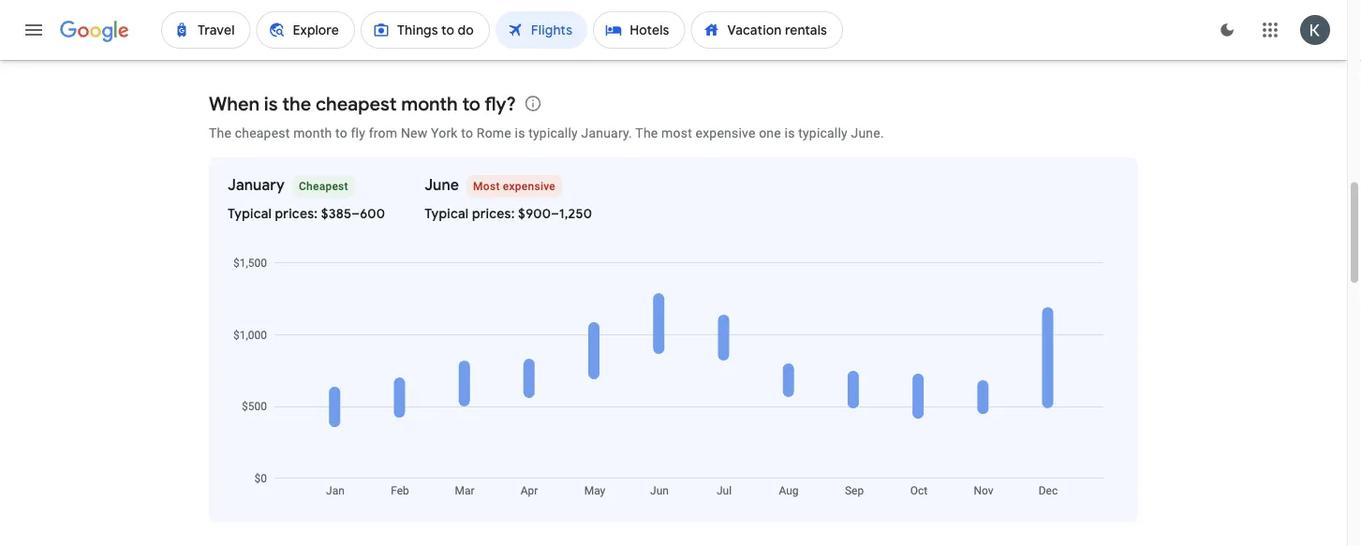 Task type: vqa. For each thing, say whether or not it's contained in the screenshot.
right the your
no



Task type: locate. For each thing, give the bounding box(es) containing it.
find flights for second find flights button from right
[[310, 11, 379, 28]]

1 horizontal spatial flights
[[597, 11, 637, 28]]

1 typically from the left
[[529, 125, 578, 141]]

2 typically from the left
[[799, 125, 848, 141]]

is
[[264, 92, 278, 116], [515, 125, 525, 141], [785, 125, 795, 141]]

1 find from the left
[[310, 11, 337, 28]]

1 horizontal spatial find flights
[[568, 11, 637, 28]]

1 vertical spatial month
[[294, 125, 332, 141]]

prices: down most
[[472, 205, 515, 222]]

0 horizontal spatial typically
[[529, 125, 578, 141]]

typical down 'january'
[[228, 205, 272, 222]]

2 find from the left
[[568, 11, 594, 28]]

0 horizontal spatial the
[[209, 125, 232, 141]]

0 horizontal spatial find flights
[[310, 11, 379, 28]]

the left most
[[636, 125, 658, 141]]

typically left june.
[[799, 125, 848, 141]]

cheapest up fly
[[316, 92, 397, 116]]

1 flights from the left
[[339, 11, 379, 28]]

typical prices: $385–600
[[228, 205, 386, 222]]

month up "york"
[[401, 92, 458, 116]]

1 horizontal spatial expensive
[[696, 125, 756, 141]]

1 horizontal spatial prices:
[[472, 205, 515, 222]]

change appearance image
[[1205, 7, 1250, 52]]

is left the
[[264, 92, 278, 116]]

expensive left one
[[696, 125, 756, 141]]

to left fly?
[[462, 92, 481, 116]]

to
[[462, 92, 481, 116], [336, 125, 348, 141], [461, 125, 473, 141]]

find
[[310, 11, 337, 28], [568, 11, 594, 28]]

typical down june
[[425, 205, 469, 222]]

2 prices: from the left
[[472, 205, 515, 222]]

the down when
[[209, 125, 232, 141]]

0 horizontal spatial flights
[[339, 11, 379, 28]]

prices: down cheapest
[[275, 205, 318, 222]]

january
[[228, 176, 285, 195]]

cheapest down when
[[235, 125, 290, 141]]

0 horizontal spatial cheapest
[[235, 125, 290, 141]]

0 horizontal spatial find
[[310, 11, 337, 28]]

is right one
[[785, 125, 795, 141]]

is right rome
[[515, 125, 525, 141]]

1 horizontal spatial typical
[[425, 205, 469, 222]]

0 horizontal spatial typical
[[228, 205, 272, 222]]

0 vertical spatial month
[[401, 92, 458, 116]]

1 find flights from the left
[[310, 11, 379, 28]]

2 flights from the left
[[597, 11, 637, 28]]

1 horizontal spatial typically
[[799, 125, 848, 141]]

york
[[431, 125, 458, 141]]

expensive up typical prices: $900–1,250
[[503, 180, 556, 193]]

0 horizontal spatial find flights button
[[232, 4, 437, 34]]

month
[[401, 92, 458, 116], [294, 125, 332, 141]]

flights for second find flights button from right
[[339, 11, 379, 28]]

1 find flights button from the left
[[232, 4, 437, 34]]

when is the cheapest month to fly?
[[209, 92, 516, 116]]

typical for june
[[425, 205, 469, 222]]

january.
[[582, 125, 633, 141]]

typically left january.
[[529, 125, 578, 141]]

month down the
[[294, 125, 332, 141]]

from
[[369, 125, 398, 141]]

most
[[473, 180, 500, 193]]

find flights button
[[232, 4, 437, 34], [489, 4, 694, 34]]

the cheapest month to fly from new york to rome is typically january. the most expensive one is typically june.
[[209, 125, 885, 141]]

expensive
[[696, 125, 756, 141], [503, 180, 556, 193]]

fly?
[[485, 92, 516, 116]]

cheapest
[[299, 180, 348, 193]]

cheapest
[[316, 92, 397, 116], [235, 125, 290, 141]]

typical for january
[[228, 205, 272, 222]]

monthly price graph. use the left or right arrow keys to navigate between the months application
[[225, 226, 1123, 507]]

2 find flights from the left
[[568, 11, 637, 28]]

find flights
[[310, 11, 379, 28], [568, 11, 637, 28]]

1 typical from the left
[[228, 205, 272, 222]]

prices: for june
[[472, 205, 515, 222]]

2 typical from the left
[[425, 205, 469, 222]]

2 the from the left
[[636, 125, 658, 141]]

0 horizontal spatial prices:
[[275, 205, 318, 222]]

flights
[[339, 11, 379, 28], [597, 11, 637, 28]]

0 vertical spatial cheapest
[[316, 92, 397, 116]]

the
[[209, 125, 232, 141], [636, 125, 658, 141]]

1 horizontal spatial cheapest
[[316, 92, 397, 116]]

1 vertical spatial expensive
[[503, 180, 556, 193]]

2 horizontal spatial is
[[785, 125, 795, 141]]

june
[[425, 176, 459, 195]]

rome
[[477, 125, 512, 141]]

1 horizontal spatial find flights button
[[489, 4, 694, 34]]

1 horizontal spatial find
[[568, 11, 594, 28]]

typical
[[228, 205, 272, 222], [425, 205, 469, 222]]

1 prices: from the left
[[275, 205, 318, 222]]

typically
[[529, 125, 578, 141], [799, 125, 848, 141]]

1 vertical spatial cheapest
[[235, 125, 290, 141]]

1 horizontal spatial the
[[636, 125, 658, 141]]

prices:
[[275, 205, 318, 222], [472, 205, 515, 222]]



Task type: describe. For each thing, give the bounding box(es) containing it.
when
[[209, 92, 260, 116]]

the
[[282, 92, 311, 116]]

1 the from the left
[[209, 125, 232, 141]]

find for second find flights button from right
[[310, 11, 337, 28]]

most expensive
[[473, 180, 556, 193]]

main menu image
[[22, 19, 45, 41]]

one
[[759, 125, 782, 141]]

flights for 2nd find flights button from left
[[597, 11, 637, 28]]

new
[[401, 125, 428, 141]]

1 horizontal spatial is
[[515, 125, 525, 141]]

$900–1,250
[[518, 205, 593, 222]]

most
[[662, 125, 693, 141]]

0 horizontal spatial is
[[264, 92, 278, 116]]

2 find flights button from the left
[[489, 4, 694, 34]]

june.
[[852, 125, 885, 141]]

0 horizontal spatial month
[[294, 125, 332, 141]]

$385–600
[[321, 205, 386, 222]]

to left fly
[[336, 125, 348, 141]]

prices: for january
[[275, 205, 318, 222]]

to right "york"
[[461, 125, 473, 141]]

find flights for 2nd find flights button from left
[[568, 11, 637, 28]]

fly
[[351, 125, 366, 141]]

find for 2nd find flights button from left
[[568, 11, 594, 28]]

1 horizontal spatial month
[[401, 92, 458, 116]]

0 vertical spatial expensive
[[696, 125, 756, 141]]

typical prices: $900–1,250
[[425, 205, 593, 222]]

monthly price graph. use the left or right arrow keys to navigate between the months image
[[225, 226, 1123, 507]]

0 horizontal spatial expensive
[[503, 180, 556, 193]]



